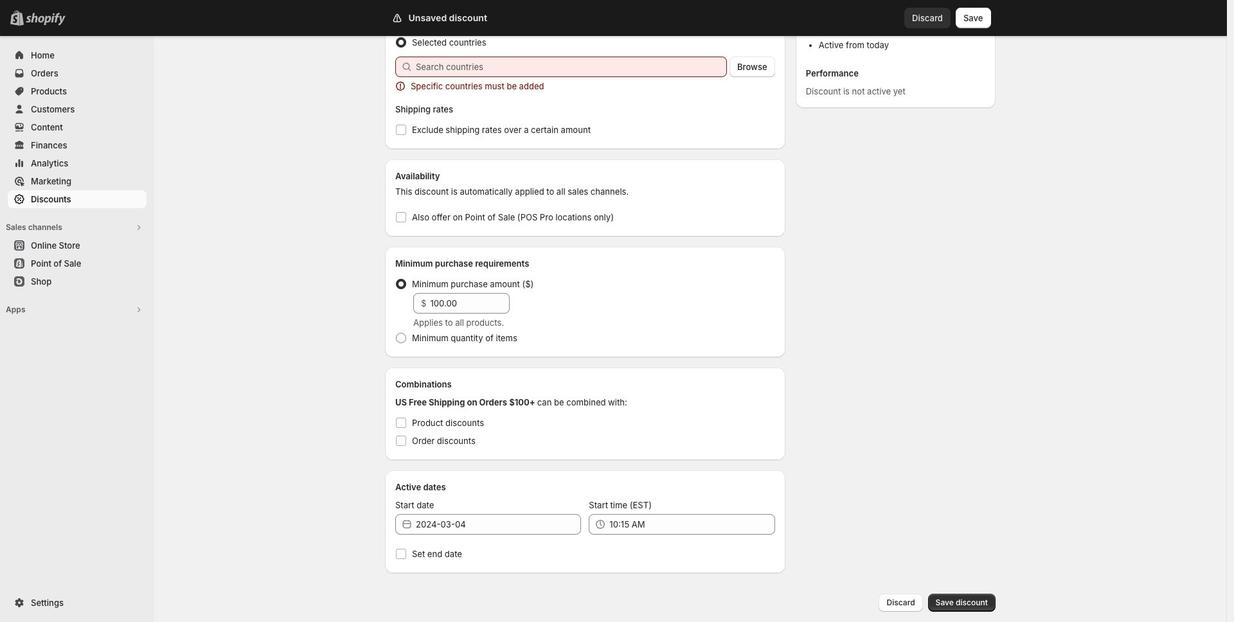 Task type: vqa. For each thing, say whether or not it's contained in the screenshot.
Search countries text box
yes



Task type: locate. For each thing, give the bounding box(es) containing it.
Search countries text field
[[416, 57, 727, 77]]



Task type: describe. For each thing, give the bounding box(es) containing it.
0.00 text field
[[430, 293, 510, 314]]

shopify image
[[26, 13, 66, 26]]

YYYY-MM-DD text field
[[416, 514, 581, 535]]

Enter time text field
[[610, 514, 775, 535]]



